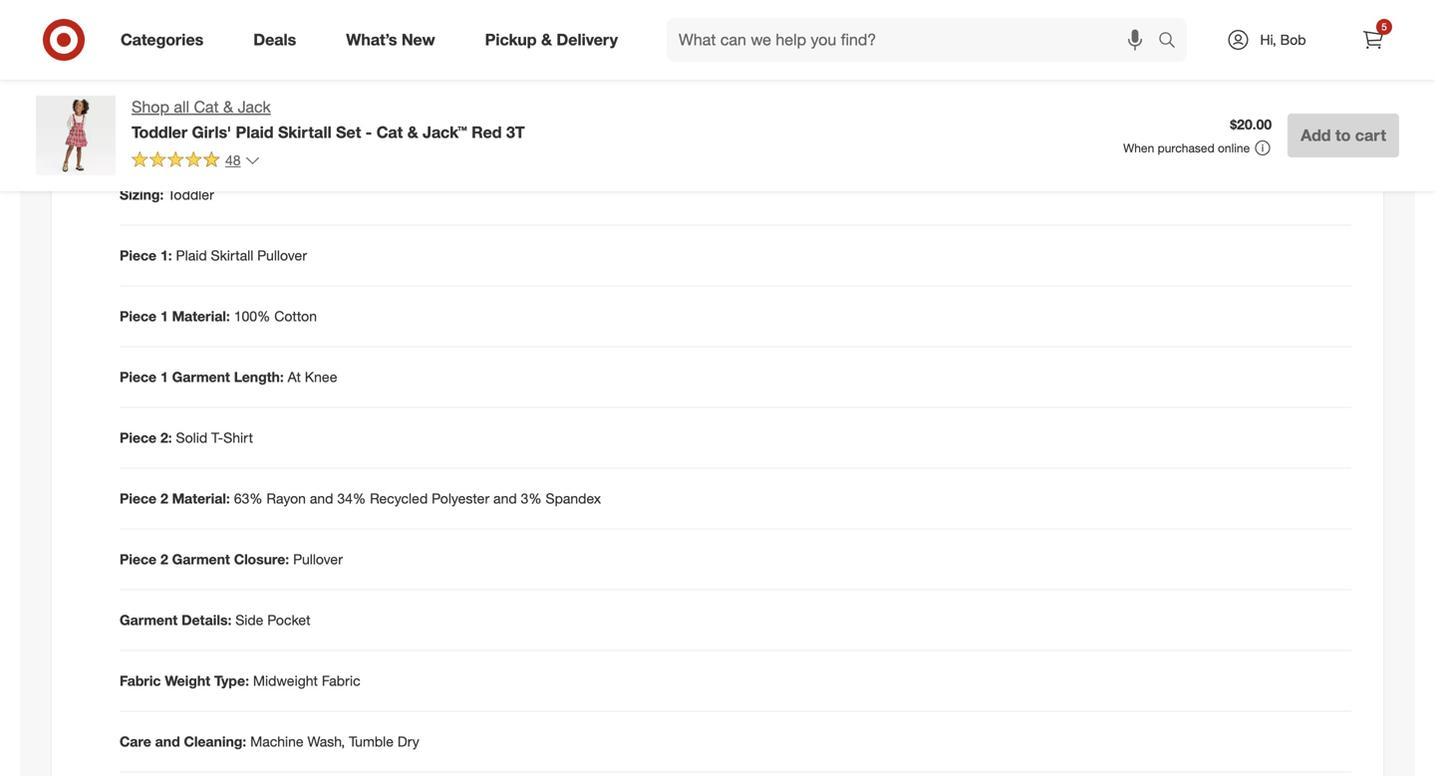 Task type: locate. For each thing, give the bounding box(es) containing it.
4 piece from the top
[[120, 429, 157, 446]]

3%
[[521, 490, 542, 507]]

cat right - on the top
[[376, 122, 403, 142]]

2 vertical spatial &
[[407, 122, 418, 142]]

piece
[[120, 247, 157, 264], [120, 307, 157, 325], [120, 368, 157, 386], [120, 429, 157, 446], [120, 490, 157, 507], [120, 551, 157, 568]]

toddler inside shop all cat & jack toddler girls' plaid skirtall set - cat & jack™ red 3t
[[132, 122, 187, 142]]

number of pieces: 2
[[120, 125, 254, 142]]

of
[[176, 125, 190, 142]]

cart
[[1355, 126, 1386, 145]]

0 horizontal spatial cat
[[194, 97, 219, 117]]

and
[[310, 490, 333, 507], [493, 490, 517, 507], [155, 733, 180, 750]]

delivery
[[557, 30, 618, 49]]

0 vertical spatial pullover
[[257, 247, 307, 264]]

pickup
[[485, 30, 537, 49]]

2 down "2:"
[[160, 490, 168, 507]]

piece down piece 1: plaid skirtall pullover
[[120, 307, 157, 325]]

pickup & delivery
[[485, 30, 618, 49]]

material: left 63%
[[172, 490, 230, 507]]

1 down 1:
[[160, 307, 168, 325]]

toddler
[[132, 122, 187, 142], [168, 186, 214, 203]]

skirtall up piece 1 material: 100% cotton
[[211, 247, 253, 264]]

plaid down jack
[[236, 122, 274, 142]]

2
[[246, 125, 254, 142], [160, 490, 168, 507], [160, 551, 168, 568]]

knee
[[305, 368, 337, 386]]

1
[[160, 307, 168, 325], [160, 368, 168, 386]]

skirtall left "set"
[[278, 122, 332, 142]]

and left the 3%
[[493, 490, 517, 507]]

piece up 'piece 2: solid t-shirt'
[[120, 368, 157, 386]]

1 vertical spatial 1
[[160, 368, 168, 386]]

material: for piece 1 material:
[[172, 307, 230, 325]]

what's new
[[346, 30, 435, 49]]

specifications
[[120, 72, 247, 95]]

63%
[[234, 490, 263, 507]]

1 vertical spatial skirtall
[[211, 247, 253, 264]]

polyester
[[432, 490, 490, 507]]

0 vertical spatial plaid
[[236, 122, 274, 142]]

garment
[[172, 368, 230, 386], [172, 551, 230, 568], [120, 611, 178, 629]]

side
[[235, 611, 263, 629]]

skirtall inside shop all cat & jack toddler girls' plaid skirtall set - cat & jack™ red 3t
[[278, 122, 332, 142]]

wash,
[[307, 733, 345, 750]]

red
[[472, 122, 502, 142]]

2 for garment
[[160, 551, 168, 568]]

fabric weight type: midweight fabric
[[120, 672, 360, 690]]

hi,
[[1260, 31, 1276, 48]]

3 piece from the top
[[120, 368, 157, 386]]

2 vertical spatial 2
[[160, 551, 168, 568]]

2 horizontal spatial and
[[493, 490, 517, 507]]

plaid right 1:
[[176, 247, 207, 264]]

0 horizontal spatial plaid
[[176, 247, 207, 264]]

and left 34%
[[310, 490, 333, 507]]

garment for length:
[[172, 368, 230, 386]]

1 vertical spatial 2
[[160, 490, 168, 507]]

34%
[[337, 490, 366, 507]]

t-
[[211, 429, 223, 446]]

5 link
[[1351, 18, 1395, 62]]

0 horizontal spatial &
[[223, 97, 233, 117]]

garment left the closure:
[[172, 551, 230, 568]]

pullover right the closure:
[[293, 551, 343, 568]]

1 vertical spatial pullover
[[293, 551, 343, 568]]

garment left length:
[[172, 368, 230, 386]]

2 1 from the top
[[160, 368, 168, 386]]

pullover for piece 1: plaid skirtall pullover
[[257, 247, 307, 264]]

closure:
[[234, 551, 289, 568]]

cat
[[194, 97, 219, 117], [376, 122, 403, 142]]

1 horizontal spatial skirtall
[[278, 122, 332, 142]]

piece down 'piece 2: solid t-shirt'
[[120, 490, 157, 507]]

& left jack™
[[407, 122, 418, 142]]

deals
[[253, 30, 296, 49]]

and right care
[[155, 733, 180, 750]]

tumble
[[349, 733, 394, 750]]

add
[[1301, 126, 1331, 145]]

-
[[366, 122, 372, 142]]

0 vertical spatial 1
[[160, 307, 168, 325]]

piece for piece 1:
[[120, 247, 157, 264]]

1 vertical spatial cat
[[376, 122, 403, 142]]

toddler down shop
[[132, 122, 187, 142]]

purchased
[[1158, 141, 1215, 155]]

1 piece from the top
[[120, 247, 157, 264]]

2 material: from the top
[[172, 490, 230, 507]]

1 vertical spatial &
[[223, 97, 233, 117]]

1 1 from the top
[[160, 307, 168, 325]]

2 piece from the top
[[120, 307, 157, 325]]

pullover up cotton
[[257, 247, 307, 264]]

pullover
[[257, 247, 307, 264], [293, 551, 343, 568]]

rayon
[[267, 490, 306, 507]]

& left jack
[[223, 97, 233, 117]]

0 vertical spatial &
[[541, 30, 552, 49]]

0 vertical spatial cat
[[194, 97, 219, 117]]

piece up the garment details: side pocket
[[120, 551, 157, 568]]

piece 2: solid t-shirt
[[120, 429, 253, 446]]

shop all cat & jack toddler girls' plaid skirtall set - cat & jack™ red 3t
[[132, 97, 525, 142]]

material: left the 100%
[[172, 307, 230, 325]]

length:
[[234, 368, 284, 386]]

2 up the garment details: side pocket
[[160, 551, 168, 568]]

0 vertical spatial garment
[[172, 368, 230, 386]]

piece for piece 2 garment closure:
[[120, 551, 157, 568]]

bob
[[1280, 31, 1306, 48]]

toddler down 48 link
[[168, 186, 214, 203]]

0 horizontal spatial skirtall
[[211, 247, 253, 264]]

piece left "2:"
[[120, 429, 157, 446]]

piece left 1:
[[120, 247, 157, 264]]

1 up "2:"
[[160, 368, 168, 386]]

image of toddler girls' plaid skirtall set - cat & jack™ red 3t image
[[36, 96, 116, 175]]

to
[[1336, 126, 1351, 145]]

&
[[541, 30, 552, 49], [223, 97, 233, 117], [407, 122, 418, 142]]

fabric left weight on the bottom of page
[[120, 672, 161, 690]]

48
[[225, 151, 241, 169]]

dry
[[398, 733, 419, 750]]

1 horizontal spatial fabric
[[322, 672, 360, 690]]

0 horizontal spatial fabric
[[120, 672, 161, 690]]

2 down jack
[[246, 125, 254, 142]]

what's
[[346, 30, 397, 49]]

fabric right midweight
[[322, 672, 360, 690]]

plaid
[[236, 122, 274, 142], [176, 247, 207, 264]]

1 material: from the top
[[172, 307, 230, 325]]

weight
[[165, 672, 210, 690]]

0 vertical spatial material:
[[172, 307, 230, 325]]

cat right the all
[[194, 97, 219, 117]]

skirtall
[[278, 122, 332, 142], [211, 247, 253, 264]]

categories
[[121, 30, 204, 49]]

1 vertical spatial garment
[[172, 551, 230, 568]]

1 vertical spatial material:
[[172, 490, 230, 507]]

piece for piece 2 material:
[[120, 490, 157, 507]]

fabric
[[120, 672, 161, 690], [322, 672, 360, 690]]

deals link
[[236, 18, 321, 62]]

all
[[174, 97, 189, 117]]

garment left details:
[[120, 611, 178, 629]]

pullover for piece 2 garment closure: pullover
[[293, 551, 343, 568]]

2 for material:
[[160, 490, 168, 507]]

2 horizontal spatial &
[[541, 30, 552, 49]]

recycled
[[370, 490, 428, 507]]

0 vertical spatial toddler
[[132, 122, 187, 142]]

& right pickup
[[541, 30, 552, 49]]

piece for piece 2:
[[120, 429, 157, 446]]

pickup & delivery link
[[468, 18, 643, 62]]

material:
[[172, 307, 230, 325], [172, 490, 230, 507]]

5 piece from the top
[[120, 490, 157, 507]]

1 horizontal spatial plaid
[[236, 122, 274, 142]]

search
[[1149, 32, 1197, 51]]

6 piece from the top
[[120, 551, 157, 568]]

when
[[1123, 141, 1154, 155]]

0 vertical spatial skirtall
[[278, 122, 332, 142]]



Task type: vqa. For each thing, say whether or not it's contained in the screenshot.
replace
no



Task type: describe. For each thing, give the bounding box(es) containing it.
1 horizontal spatial cat
[[376, 122, 403, 142]]

What can we help you find? suggestions appear below search field
[[667, 18, 1163, 62]]

set
[[336, 122, 361, 142]]

piece 2 garment closure: pullover
[[120, 551, 343, 568]]

jack™
[[423, 122, 467, 142]]

cleaning:
[[184, 733, 246, 750]]

specifications button
[[68, 52, 1367, 116]]

midweight
[[253, 672, 318, 690]]

add to cart
[[1301, 126, 1386, 145]]

shop
[[132, 97, 169, 117]]

at
[[288, 368, 301, 386]]

1 for material:
[[160, 307, 168, 325]]

machine
[[250, 733, 304, 750]]

0 vertical spatial 2
[[246, 125, 254, 142]]

piece 2 material: 63% rayon and 34% recycled polyester and 3% spandex
[[120, 490, 601, 507]]

2 vertical spatial garment
[[120, 611, 178, 629]]

sizing: toddler
[[120, 186, 214, 203]]

piece 1 garment length: at knee
[[120, 368, 337, 386]]

categories link
[[104, 18, 228, 62]]

piece 1: plaid skirtall pullover
[[120, 247, 307, 264]]

care and cleaning: machine wash, tumble dry
[[120, 733, 419, 750]]

what's new link
[[329, 18, 460, 62]]

1:
[[160, 247, 172, 264]]

1 vertical spatial toddler
[[168, 186, 214, 203]]

material: for piece 2 material:
[[172, 490, 230, 507]]

1 horizontal spatial and
[[310, 490, 333, 507]]

hi, bob
[[1260, 31, 1306, 48]]

garment details: side pocket
[[120, 611, 310, 629]]

3t
[[506, 122, 525, 142]]

1 fabric from the left
[[120, 672, 161, 690]]

plaid inside shop all cat & jack toddler girls' plaid skirtall set - cat & jack™ red 3t
[[236, 122, 274, 142]]

piece for piece 1 material:
[[120, 307, 157, 325]]

piece for piece 1 garment length:
[[120, 368, 157, 386]]

1 horizontal spatial &
[[407, 122, 418, 142]]

2:
[[160, 429, 172, 446]]

number
[[120, 125, 173, 142]]

1 vertical spatial plaid
[[176, 247, 207, 264]]

48 link
[[132, 150, 261, 173]]

pocket
[[267, 611, 310, 629]]

shirt
[[223, 429, 253, 446]]

pieces:
[[194, 125, 242, 142]]

$20.00
[[1230, 116, 1272, 133]]

details:
[[181, 611, 232, 629]]

cotton
[[274, 307, 317, 325]]

jack
[[238, 97, 271, 117]]

piece 1 material: 100% cotton
[[120, 307, 317, 325]]

type:
[[214, 672, 249, 690]]

add to cart button
[[1288, 114, 1399, 157]]

online
[[1218, 141, 1250, 155]]

0 horizontal spatial and
[[155, 733, 180, 750]]

5
[[1382, 20, 1387, 33]]

new
[[402, 30, 435, 49]]

girls'
[[192, 122, 231, 142]]

& inside 'link'
[[541, 30, 552, 49]]

search button
[[1149, 18, 1197, 66]]

2 fabric from the left
[[322, 672, 360, 690]]

spandex
[[546, 490, 601, 507]]

sizing:
[[120, 186, 164, 203]]

100%
[[234, 307, 270, 325]]

1 for garment
[[160, 368, 168, 386]]

garment for closure:
[[172, 551, 230, 568]]

care
[[120, 733, 151, 750]]

solid
[[176, 429, 207, 446]]

when purchased online
[[1123, 141, 1250, 155]]



